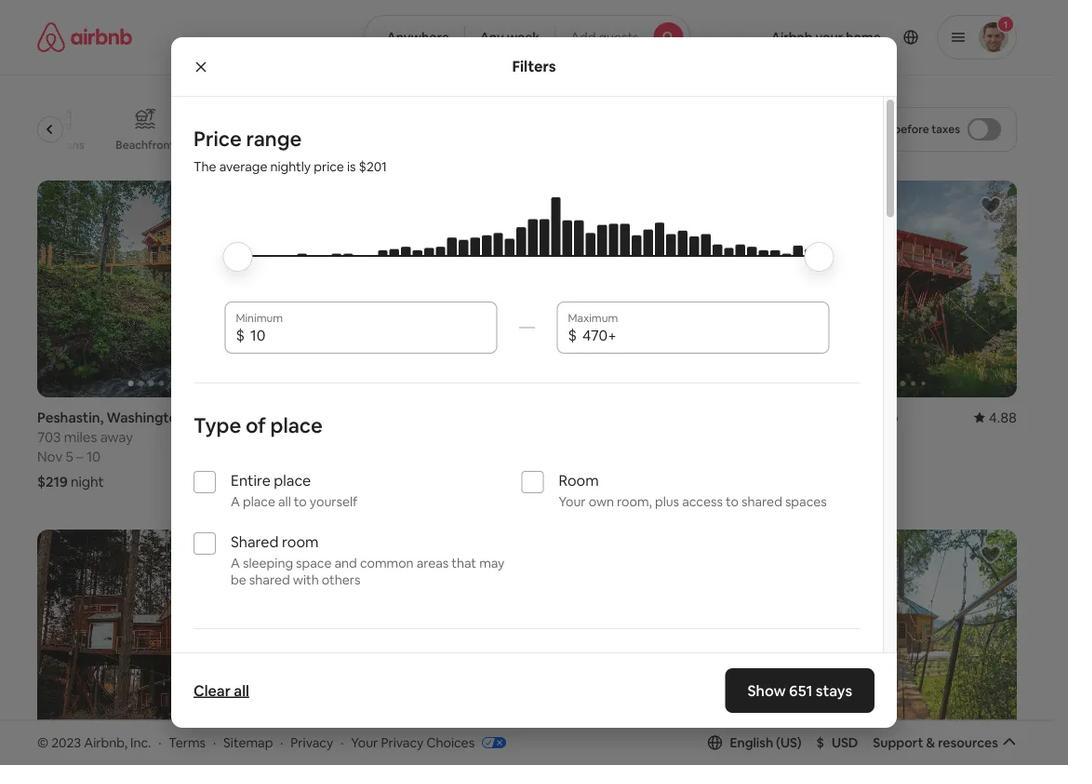 Task type: locate. For each thing, give the bounding box(es) containing it.
clear all button
[[184, 672, 259, 709]]

1 vertical spatial shared
[[249, 571, 290, 588]]

most stays cost more than $118 per night. image
[[240, 197, 815, 308]]

to right access
[[726, 493, 739, 510]]

and
[[335, 555, 357, 571]]

away
[[100, 428, 133, 446], [350, 428, 383, 446], [852, 428, 885, 446]]

away inside peshastin, washington 703 miles away nov 5 – 10 $219 night
[[100, 428, 133, 446]]

0 horizontal spatial show
[[484, 652, 518, 669]]

plus
[[655, 493, 680, 510]]

all
[[278, 493, 291, 510], [234, 681, 249, 700]]

1 a from the top
[[231, 493, 240, 510]]

0 horizontal spatial night
[[71, 472, 104, 490]]

$ text field
[[583, 326, 819, 344]]

your right 'privacy' link
[[351, 734, 378, 751]]

2 to from the left
[[726, 493, 739, 510]]

miles
[[64, 428, 97, 446], [314, 428, 347, 446], [816, 428, 849, 446]]

2 washington from the left
[[379, 408, 458, 426]]

show for show map
[[484, 652, 518, 669]]

profile element
[[714, 0, 1017, 74]]

©
[[37, 734, 49, 751]]

usd
[[832, 734, 858, 751]]

1 horizontal spatial to
[[726, 493, 739, 510]]

a down shared
[[231, 555, 240, 571]]

&
[[926, 734, 936, 751]]

show left map at bottom
[[484, 652, 518, 669]]

privacy left choices
[[381, 734, 424, 751]]

a down entire on the left of the page
[[231, 493, 240, 510]]

mansions
[[36, 138, 85, 152]]

port
[[288, 408, 316, 426]]

0 horizontal spatial all
[[234, 681, 249, 700]]

the
[[194, 158, 217, 175]]

privacy
[[291, 734, 333, 751], [381, 734, 424, 751]]

·
[[158, 734, 161, 751], [213, 734, 216, 751], [280, 734, 283, 751], [341, 734, 344, 751]]

0 horizontal spatial miles
[[64, 428, 97, 446]]

$ usd
[[817, 734, 858, 751]]

night
[[71, 472, 104, 490], [574, 472, 607, 490]]

1 privacy from the left
[[291, 734, 333, 751]]

a inside entire place a place all to yourself
[[231, 493, 240, 510]]

1 vertical spatial all
[[234, 681, 249, 700]]

‎$201
[[359, 158, 387, 175]]

sitemap
[[223, 734, 273, 751]]

show left 651
[[748, 681, 786, 700]]

miles inside peshastin, washington 703 miles away nov 5 – 10 $219 night
[[64, 428, 97, 446]]

$ for $ text box at the right top of the page
[[568, 325, 577, 344]]

access
[[682, 493, 723, 510]]

4.87 out of 5 average rating image
[[222, 408, 265, 426]]

with
[[293, 571, 319, 588]]

all down $383
[[278, 493, 291, 510]]

nightly
[[270, 158, 311, 175]]

shared inside shared room a sleeping space and common areas that may be shared with others
[[249, 571, 290, 588]]

all right the clear on the left bottom of the page
[[234, 681, 249, 700]]

1 horizontal spatial washington
[[379, 408, 458, 426]]

washington inside port angeles, washington 748 miles away
[[379, 408, 458, 426]]

add to wishlist: port angeles, washington image
[[228, 544, 251, 566]]

show inside show 651 stays link
[[748, 681, 786, 700]]

show map button
[[466, 638, 589, 683]]

away for fernwood,
[[852, 428, 885, 446]]

shared room a sleeping space and common areas that may be shared with others
[[231, 532, 505, 588]]

sitemap link
[[223, 734, 273, 751]]

filters dialog
[[171, 37, 897, 765]]

room your own room, plus access to shared spaces
[[559, 470, 827, 510]]

3 miles from the left
[[816, 428, 849, 446]]

night down 10
[[71, 472, 104, 490]]

miles down angeles,
[[314, 428, 347, 446]]

display
[[826, 122, 864, 136]]

© 2023 airbnb, inc. ·
[[37, 734, 161, 751]]

room,
[[617, 493, 652, 510]]

privacy link
[[291, 734, 333, 751]]

add
[[571, 29, 596, 46]]

1 vertical spatial show
[[748, 681, 786, 700]]

4.95 out of 5 average rating image
[[473, 758, 516, 765]]

1 vertical spatial your
[[351, 734, 378, 751]]

0 horizontal spatial shared
[[249, 571, 290, 588]]

washington left type
[[107, 408, 186, 426]]

show
[[484, 652, 518, 669], [748, 681, 786, 700]]

0 vertical spatial your
[[559, 493, 586, 510]]

0 horizontal spatial privacy
[[291, 734, 333, 751]]

1 horizontal spatial shared
[[742, 493, 783, 510]]

angeles,
[[319, 408, 376, 426]]

1 · from the left
[[158, 734, 161, 751]]

1 vertical spatial a
[[231, 555, 240, 571]]

show for show 651 stays
[[748, 681, 786, 700]]

1 horizontal spatial show
[[748, 681, 786, 700]]

0 horizontal spatial $
[[236, 325, 245, 344]]

miles inside fernwood, idaho 734 miles away
[[816, 428, 849, 446]]

(us)
[[776, 734, 802, 751]]

guests
[[599, 29, 639, 46]]

1 horizontal spatial privacy
[[381, 734, 424, 751]]

0 vertical spatial shared
[[742, 493, 783, 510]]

place
[[270, 412, 323, 438], [274, 470, 311, 489], [243, 493, 275, 510]]

airbnb,
[[84, 734, 127, 751]]

place right of
[[270, 412, 323, 438]]

space
[[296, 555, 332, 571]]

average
[[219, 158, 268, 175]]

washington inside peshastin, washington 703 miles away nov 5 – 10 $219 night
[[107, 408, 186, 426]]

washington right angeles,
[[379, 408, 458, 426]]

2 away from the left
[[350, 428, 383, 446]]

place down entire on the left of the page
[[243, 493, 275, 510]]

2 vertical spatial place
[[243, 493, 275, 510]]

0 vertical spatial all
[[278, 493, 291, 510]]

1 horizontal spatial miles
[[314, 428, 347, 446]]

1 horizontal spatial night
[[574, 472, 607, 490]]

week
[[507, 29, 540, 46]]

2 a from the top
[[231, 555, 240, 571]]

1 to from the left
[[294, 493, 307, 510]]

miles inside port angeles, washington 748 miles away
[[314, 428, 347, 446]]

clear
[[194, 681, 231, 700]]

2 horizontal spatial away
[[852, 428, 885, 446]]

away down angeles,
[[350, 428, 383, 446]]

0 horizontal spatial your
[[351, 734, 378, 751]]

privacy right sitemap link
[[291, 734, 333, 751]]

4.81 out of 5 average rating image
[[974, 758, 1017, 765]]

2 horizontal spatial $
[[817, 734, 825, 751]]

1 miles from the left
[[64, 428, 97, 446]]

to down $383
[[294, 493, 307, 510]]

· right inc.
[[158, 734, 161, 751]]

fernwood,
[[789, 408, 859, 426]]

away up 10
[[100, 428, 133, 446]]

place right entire on the left of the page
[[274, 470, 311, 489]]

away down the idaho
[[852, 428, 885, 446]]

2 miles from the left
[[314, 428, 347, 446]]

your
[[559, 493, 586, 510], [351, 734, 378, 751]]

all inside button
[[234, 681, 249, 700]]

0 horizontal spatial to
[[294, 493, 307, 510]]

0 vertical spatial a
[[231, 493, 240, 510]]

2 privacy from the left
[[381, 734, 424, 751]]

your inside "link"
[[351, 734, 378, 751]]

is
[[347, 158, 356, 175]]

miles up –
[[64, 428, 97, 446]]

0 horizontal spatial washington
[[107, 408, 186, 426]]

None search field
[[363, 15, 691, 60]]

2 · from the left
[[213, 734, 216, 751]]

show map
[[484, 652, 548, 669]]

3 · from the left
[[280, 734, 283, 751]]

$
[[236, 325, 245, 344], [568, 325, 577, 344], [817, 734, 825, 751]]

shared right "be"
[[249, 571, 290, 588]]

show inside the show map button
[[484, 652, 518, 669]]

clear all
[[194, 681, 249, 700]]

3 away from the left
[[852, 428, 885, 446]]

anywhere button
[[363, 15, 465, 60]]

your privacy choices link
[[351, 734, 506, 752]]

a for shared room
[[231, 555, 240, 571]]

· right 'privacy' link
[[341, 734, 344, 751]]

add guests
[[571, 29, 639, 46]]

areas
[[417, 555, 449, 571]]

1 horizontal spatial all
[[278, 493, 291, 510]]

1 night from the left
[[71, 472, 104, 490]]

1 horizontal spatial away
[[350, 428, 383, 446]]

0 vertical spatial show
[[484, 652, 518, 669]]

common
[[360, 555, 414, 571]]

0 vertical spatial place
[[270, 412, 323, 438]]

–
[[76, 447, 83, 465]]

your down $250 night
[[559, 493, 586, 510]]

· right terms
[[213, 734, 216, 751]]

2 horizontal spatial miles
[[816, 428, 849, 446]]

1 horizontal spatial $
[[568, 325, 577, 344]]

resources
[[938, 734, 999, 751]]

night up own
[[574, 472, 607, 490]]

0 horizontal spatial away
[[100, 428, 133, 446]]

1 away from the left
[[100, 428, 133, 446]]

fernwood, idaho 734 miles away
[[789, 408, 899, 446]]

miles down fernwood,
[[816, 428, 849, 446]]

1 horizontal spatial your
[[559, 493, 586, 510]]

your inside room your own room, plus access to shared spaces
[[559, 493, 586, 510]]

a inside shared room a sleeping space and common areas that may be shared with others
[[231, 555, 240, 571]]

1 washington from the left
[[107, 408, 186, 426]]

away inside fernwood, idaho 734 miles away
[[852, 428, 885, 446]]

group
[[34, 93, 698, 166], [37, 181, 265, 397], [288, 181, 516, 397], [538, 181, 767, 397], [789, 181, 1017, 397], [37, 530, 265, 746], [288, 530, 516, 746], [538, 530, 767, 746], [789, 530, 1017, 746], [171, 629, 883, 765]]

· left 'privacy' link
[[280, 734, 283, 751]]

shared left spaces on the bottom
[[742, 493, 783, 510]]

a
[[231, 493, 240, 510], [231, 555, 240, 571]]

miles for 703
[[64, 428, 97, 446]]

range
[[246, 125, 302, 152]]

shared
[[742, 493, 783, 510], [249, 571, 290, 588]]



Task type: vqa. For each thing, say whether or not it's contained in the screenshot.
the Add to wishlist: Port Angeles, Washington image
yes



Task type: describe. For each thing, give the bounding box(es) containing it.
4.87
[[237, 408, 265, 426]]

spaces
[[785, 493, 827, 510]]

any week button
[[464, 15, 556, 60]]

shared
[[231, 532, 279, 551]]

your privacy choices
[[351, 734, 475, 751]]

1 vertical spatial place
[[274, 470, 311, 489]]

away inside port angeles, washington 748 miles away
[[350, 428, 383, 446]]

none search field containing anywhere
[[363, 15, 691, 60]]

type of place
[[194, 412, 323, 438]]

taxes
[[932, 122, 961, 136]]

miles for 734
[[816, 428, 849, 446]]

english (us) button
[[708, 734, 802, 751]]

of
[[246, 412, 266, 438]]

shared inside room your own room, plus access to shared spaces
[[742, 493, 783, 510]]

support & resources
[[873, 734, 999, 751]]

any
[[480, 29, 504, 46]]

734
[[789, 428, 813, 446]]

luxe
[[218, 138, 243, 152]]

peshastin, washington 703 miles away nov 5 – 10 $219 night
[[37, 408, 186, 490]]

10
[[86, 447, 101, 465]]

price
[[314, 158, 344, 175]]

2023
[[51, 734, 81, 751]]

own
[[589, 493, 614, 510]]

terms · sitemap · privacy
[[169, 734, 333, 751]]

$219
[[37, 472, 68, 490]]

4.88 out of 5 average rating image
[[974, 408, 1017, 426]]

$250
[[538, 472, 571, 490]]

group inside filters dialog
[[171, 629, 883, 765]]

inc.
[[130, 734, 151, 751]]

5
[[66, 447, 73, 465]]

nov
[[37, 447, 63, 465]]

4.98 out of 5 average rating image
[[724, 758, 767, 765]]

748
[[288, 428, 311, 446]]

english (us)
[[730, 734, 802, 751]]

display total before taxes button
[[810, 107, 1017, 152]]

4 · from the left
[[341, 734, 344, 751]]

add guests button
[[555, 15, 691, 60]]

price range the average nightly price is ‎$201
[[194, 125, 387, 175]]

room
[[282, 532, 319, 551]]

stays
[[816, 681, 853, 700]]

port angeles, washington 748 miles away
[[288, 408, 458, 446]]

703
[[37, 428, 61, 446]]

show 651 stays
[[748, 681, 853, 700]]

add to wishlist: fernwood, idaho image
[[980, 195, 1002, 217]]

$ for $ text field
[[236, 325, 245, 344]]

may
[[479, 555, 505, 571]]

show 651 stays link
[[725, 668, 875, 713]]

others
[[322, 571, 361, 588]]

pools
[[336, 138, 365, 152]]

support
[[873, 734, 924, 751]]

a for entire place
[[231, 493, 240, 510]]

price
[[194, 125, 242, 152]]

beachfront
[[116, 138, 175, 152]]

group containing mansions
[[34, 93, 698, 166]]

entire
[[231, 470, 271, 489]]

total
[[867, 122, 892, 136]]

to inside room your own room, plus access to shared spaces
[[726, 493, 739, 510]]

night inside peshastin, washington 703 miles away nov 5 – 10 $219 night
[[71, 472, 104, 490]]

before
[[894, 122, 929, 136]]

$ text field
[[250, 326, 486, 344]]

privacy inside "link"
[[381, 734, 424, 751]]

to inside entire place a place all to yourself
[[294, 493, 307, 510]]

map
[[521, 652, 548, 669]]

entire place a place all to yourself
[[231, 470, 358, 510]]

$383
[[288, 472, 320, 490]]

filters
[[512, 57, 556, 76]]

651
[[789, 681, 813, 700]]

2 night from the left
[[574, 472, 607, 490]]

display total before taxes
[[826, 122, 961, 136]]

add to wishlist: cave junction, oregon image
[[980, 544, 1002, 566]]

any week
[[480, 29, 540, 46]]

terms link
[[169, 734, 206, 751]]

add to wishlist: sooke, canada image
[[479, 544, 501, 566]]

peshastin,
[[37, 408, 104, 426]]

choices
[[427, 734, 475, 751]]

4.88
[[989, 408, 1017, 426]]

terms
[[169, 734, 206, 751]]

idaho
[[862, 408, 899, 426]]

4.9 out of 5 average rating image
[[231, 758, 265, 765]]

type
[[194, 412, 241, 438]]

all inside entire place a place all to yourself
[[278, 493, 291, 510]]

away for peshastin,
[[100, 428, 133, 446]]

sleeping
[[243, 555, 293, 571]]

be
[[231, 571, 246, 588]]

anywhere
[[387, 29, 449, 46]]

support & resources button
[[873, 734, 1017, 751]]

that
[[452, 555, 477, 571]]

amazing pools
[[287, 138, 365, 152]]

amazing
[[287, 138, 333, 152]]

$250 night
[[538, 472, 607, 490]]



